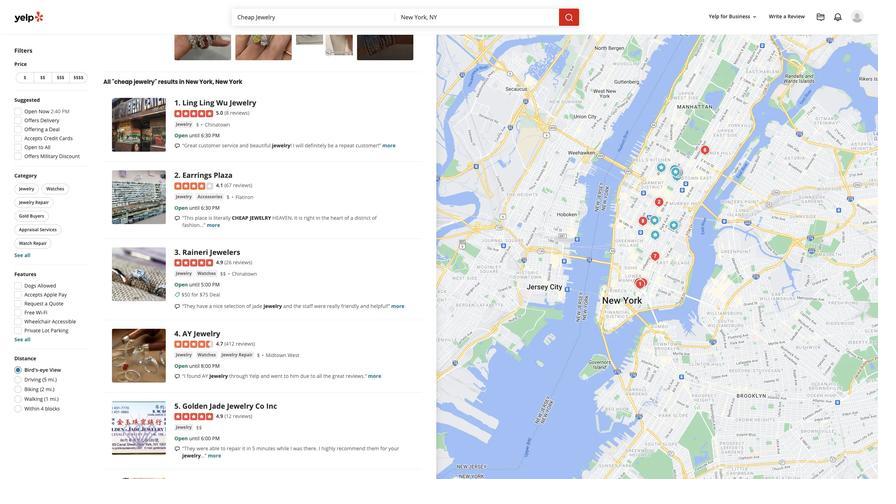Task type: describe. For each thing, give the bounding box(es) containing it.
5.0
[[216, 110, 223, 116]]

(8
[[225, 110, 229, 116]]

jewelry link for earrings
[[175, 193, 193, 201]]

jewelry up 5.0 (8 reviews)
[[230, 98, 256, 108]]

the inside the heaven. it is right in the heart of a district of fashion..."
[[322, 215, 330, 222]]

more link for ling ling wu jewelry
[[383, 142, 396, 149]]

now
[[39, 108, 49, 115]]

jewelry down the 8:00
[[210, 373, 228, 380]]

christina o. image
[[852, 10, 864, 23]]

(2
[[40, 386, 44, 393]]

more right helpful!"
[[392, 303, 405, 310]]

open until 8:00 pm
[[175, 363, 220, 370]]

in for results
[[179, 78, 185, 86]]

yelp for business
[[710, 13, 751, 20]]

0 vertical spatial 5
[[175, 402, 179, 411]]

friendly
[[341, 303, 359, 310]]

4.9 (26 reviews)
[[216, 259, 252, 266]]

!
[[291, 142, 292, 149]]

jewelry down 5 star rating 'image'
[[176, 121, 192, 127]]

4.9 for jade
[[216, 413, 223, 420]]

military
[[40, 153, 58, 160]]

free wi-fi
[[24, 310, 47, 316]]

accessories
[[198, 194, 223, 200]]

1 ling from the left
[[183, 98, 198, 108]]

group containing features
[[12, 271, 89, 344]]

16 speech v2 image for "they were able to repair it in 5 minutes while i was there. i highly recommend them for your
[[175, 447, 180, 452]]

jewelry up 4.7
[[194, 329, 220, 339]]

accepts for accepts credit cards
[[24, 135, 42, 142]]

mi.) for walking (1 mi.)
[[50, 396, 59, 403]]

see all button for category
[[14, 252, 30, 259]]

more right customer!"
[[383, 142, 396, 149]]

jewelry inside "they were able to repair it in 5 minutes while i was there. i highly recommend them for your jewelry ..." more
[[182, 453, 201, 460]]

jewelry button up the open until 5:00 pm
[[175, 271, 193, 278]]

1 vertical spatial 4
[[41, 406, 44, 413]]

bird's-eye view
[[24, 367, 61, 374]]

1 horizontal spatial golden jade jewelry co inc image
[[632, 276, 646, 290]]

mi.) for driving (5 mi.)
[[48, 377, 57, 384]]

Find text field
[[238, 13, 390, 21]]

inc
[[266, 402, 277, 411]]

0 horizontal spatial raineri jewelers image
[[112, 248, 166, 302]]

accessories button
[[196, 193, 224, 201]]

eye
[[40, 367, 48, 374]]

0 horizontal spatial ling ling wu jewelry image
[[112, 98, 166, 152]]

1 vertical spatial golden jade jewelry co inc image
[[112, 402, 166, 456]]

liori diamonds image
[[672, 166, 687, 180]]

jewelry down 4.7 star rating image
[[176, 352, 192, 358]]

more link right helpful!"
[[392, 303, 405, 310]]

credit
[[44, 135, 58, 142]]

there.
[[304, 446, 318, 453]]

royal star jewelry image
[[634, 277, 648, 291]]

accessories link
[[196, 193, 224, 201]]

driving
[[24, 377, 41, 384]]

within 4 blocks
[[24, 406, 60, 413]]

4.7
[[216, 341, 223, 348]]

staff
[[303, 303, 313, 310]]

bird's-
[[24, 367, 40, 374]]

$ for 1 . ling ling wu jewelry
[[196, 121, 199, 128]]

dogs allowed
[[24, 283, 56, 289]]

"they for "they have a nice selection of jade jewelry and the staff were really friendly and helpful!" more
[[182, 303, 195, 310]]

2 new from the left
[[215, 78, 228, 86]]

price
[[14, 61, 27, 68]]

5 star rating image
[[175, 110, 213, 117]]

wi-
[[36, 310, 44, 316]]

3 . raineri jewelers
[[175, 248, 240, 257]]

category
[[14, 172, 37, 179]]

earrings plaza image
[[112, 171, 166, 225]]

wu
[[216, 98, 228, 108]]

write a review
[[770, 13, 806, 20]]

0 horizontal spatial all
[[45, 144, 50, 151]]

appraisal services button
[[14, 225, 61, 236]]

open until 6:30 pm for ling
[[175, 132, 220, 139]]

ling ling wu jewelry link
[[183, 98, 256, 108]]

to down accepts credit cards
[[39, 144, 43, 151]]

2 horizontal spatial i
[[319, 446, 320, 453]]

0 vertical spatial watches
[[46, 186, 64, 192]]

and left went
[[261, 373, 270, 380]]

16 speech v2 image for 2
[[175, 216, 180, 221]]

appraisal services
[[19, 227, 57, 233]]

until for ling
[[189, 132, 200, 139]]

open for 2
[[175, 205, 188, 211]]

for for yelp
[[721, 13, 728, 20]]

see all for category
[[14, 252, 30, 259]]

1 new from the left
[[186, 78, 198, 86]]

1 horizontal spatial jewelry repair button
[[220, 352, 254, 359]]

him
[[290, 373, 299, 380]]

open for 1
[[175, 132, 188, 139]]

see all for features
[[14, 337, 30, 343]]

0 vertical spatial were
[[314, 303, 326, 310]]

open down offering
[[24, 144, 37, 151]]

great
[[333, 373, 345, 380]]

chinatown for ling
[[205, 121, 230, 128]]

until for raineri
[[189, 282, 200, 288]]

write a review link
[[767, 10, 808, 23]]

(5
[[42, 377, 47, 384]]

repair for watch repair button
[[33, 241, 47, 247]]

2 ling from the left
[[199, 98, 214, 108]]

$ button
[[16, 72, 34, 83]]

raineri jewelers link
[[183, 248, 240, 257]]

until for earrings
[[189, 205, 200, 211]]

wheelchair
[[24, 319, 51, 325]]

right
[[304, 215, 315, 222]]

fi
[[44, 310, 47, 316]]

midtown west
[[266, 352, 300, 359]]

heaven. it is right in the heart of a district of fashion..."
[[182, 215, 377, 229]]

was
[[293, 446, 303, 453]]

pm for ay
[[212, 363, 220, 370]]

$ inside button
[[24, 75, 26, 81]]

1 . ling ling wu jewelry
[[175, 98, 256, 108]]

ring concierge image
[[655, 161, 669, 175]]

jewelry button down 4.1 star rating "image"
[[175, 193, 193, 201]]

jewelry up gold
[[19, 200, 34, 206]]

request a quote
[[24, 301, 64, 307]]

1 vertical spatial jewelry
[[264, 303, 282, 310]]

gold buyers
[[19, 213, 44, 219]]

ay for found
[[202, 373, 208, 380]]

reviews) for jewelry
[[236, 341, 255, 348]]

watches button for 4 . ay jewelry
[[196, 352, 217, 359]]

jade
[[252, 303, 262, 310]]

open for 3
[[175, 282, 188, 288]]

5.0 (8 reviews)
[[216, 110, 250, 116]]

blocks
[[45, 406, 60, 413]]

notifications image
[[834, 13, 843, 22]]

Near text field
[[401, 13, 554, 21]]

jewelry button down category
[[14, 184, 39, 195]]

"this place is literally cheap jewelry
[[182, 215, 271, 222]]

group containing category
[[13, 172, 89, 259]]

0 vertical spatial jewelry
[[272, 142, 291, 149]]

golden
[[183, 402, 208, 411]]

west
[[288, 352, 300, 359]]

$$ for 5
[[196, 425, 202, 432]]

jewelry link for ay
[[175, 352, 193, 359]]

jewelry repair link
[[220, 352, 254, 359]]

16 speech v2 image for 4
[[175, 374, 180, 380]]

to left him
[[284, 373, 289, 380]]

1 horizontal spatial deal
[[210, 292, 220, 299]]

1 vertical spatial the
[[294, 303, 301, 310]]

jewelry up 4.9 (12 reviews)
[[227, 402, 254, 411]]

a up accepts credit cards
[[45, 126, 48, 133]]

0 horizontal spatial i
[[291, 446, 292, 453]]

your
[[389, 446, 399, 453]]

more right reviews." at the bottom left
[[368, 373, 382, 380]]

. for 2
[[179, 171, 181, 180]]

for inside "they were able to repair it in 5 minutes while i was there. i highly recommend them for your jewelry ..." more
[[381, 446, 387, 453]]

really
[[327, 303, 340, 310]]

and right service
[[240, 142, 249, 149]]

(12
[[225, 413, 232, 420]]

recommend
[[337, 446, 366, 453]]

watches link for jewelers
[[196, 271, 217, 278]]

in for right
[[316, 215, 321, 222]]

1 horizontal spatial i
[[293, 142, 295, 149]]

(1
[[44, 396, 49, 403]]

repair for the topmost the jewelry repair button
[[35, 200, 49, 206]]

a right be
[[335, 142, 338, 149]]

repair for the jewelry repair button to the right
[[239, 352, 253, 358]]

delivery
[[40, 117, 59, 124]]

and left the staff
[[284, 303, 293, 310]]

suggested
[[14, 97, 40, 103]]

more inside "they were able to repair it in 5 minutes while i was there. i highly recommend them for your jewelry ..." more
[[208, 453, 221, 460]]

4.9 star rating image for golden jade jewelry co inc
[[175, 414, 213, 421]]

$$$$
[[74, 75, 83, 81]]

distance
[[14, 356, 36, 362]]

group containing suggested
[[12, 97, 89, 162]]

more down literally
[[207, 222, 220, 229]]

service
[[222, 142, 238, 149]]

(67
[[225, 182, 232, 189]]

mi.) for biking (2 mi.)
[[46, 386, 54, 393]]

1 horizontal spatial of
[[345, 215, 349, 222]]

watches for 3 . raineri jewelers
[[198, 271, 216, 277]]

jewelry button down 4.7 star rating image
[[175, 352, 193, 359]]

to right due on the bottom left of the page
[[311, 373, 316, 380]]

"i
[[182, 373, 186, 380]]

5 . golden jade jewelry co inc
[[175, 402, 277, 411]]

1 vertical spatial jewelry repair
[[222, 352, 253, 358]]

more link for ay jewelry
[[368, 373, 382, 380]]

yelp inside button
[[710, 13, 720, 20]]

them
[[367, 446, 379, 453]]

1 vertical spatial ling ling wu jewelry image
[[633, 277, 648, 292]]

1 horizontal spatial ay jewelry image
[[670, 165, 685, 180]]

a down "accepts apple pay" at the bottom of the page
[[45, 301, 48, 307]]

none field find
[[238, 13, 390, 21]]

4.9 for jewelers
[[216, 259, 223, 266]]

co
[[256, 402, 265, 411]]

review
[[788, 13, 806, 20]]

york
[[229, 78, 243, 86]]

jewelry down 4.1 star rating "image"
[[176, 194, 192, 200]]

a left 'nice'
[[209, 303, 212, 310]]

reviews."
[[346, 373, 367, 380]]

flatiron
[[236, 194, 254, 201]]

4 . ay jewelry
[[175, 329, 220, 339]]

wheelchair accessible
[[24, 319, 76, 325]]

1 jewelry link from the top
[[175, 121, 193, 128]]



Task type: vqa. For each thing, say whether or not it's contained in the screenshot.
'16 kid friendly v2' icon
no



Task type: locate. For each thing, give the bounding box(es) containing it.
"great customer service and beautiful jewelry ! i will definitely be a repeat customer!" more
[[182, 142, 396, 149]]

davizi jewels image
[[669, 165, 683, 179]]

1 vertical spatial group
[[13, 172, 89, 259]]

portfolio
[[380, 29, 400, 35]]

0 horizontal spatial golden jade jewelry co inc image
[[112, 402, 166, 456]]

all
[[24, 252, 30, 259], [24, 337, 30, 343], [317, 373, 322, 380]]

all for features
[[24, 337, 30, 343]]

$$ button
[[34, 72, 52, 83]]

6:30 for plaza
[[201, 205, 211, 211]]

a right write
[[784, 13, 787, 20]]

2 accepts from the top
[[24, 292, 42, 298]]

1 vertical spatial repair
[[33, 241, 47, 247]]

pm for raineri
[[212, 282, 220, 288]]

1 vertical spatial all
[[24, 337, 30, 343]]

"they were able to repair it in 5 minutes while i was there. i highly recommend them for your jewelry ..." more
[[182, 446, 399, 460]]

open down suggested
[[24, 108, 37, 115]]

of right district
[[372, 215, 377, 222]]

1 . from the top
[[179, 98, 181, 108]]

4
[[175, 329, 179, 339], [41, 406, 44, 413]]

pm up literally
[[212, 205, 220, 211]]

$ for 4 . ay jewelry
[[257, 352, 260, 359]]

is for right
[[299, 215, 303, 222]]

16 speech v2 image for 1
[[175, 143, 180, 149]]

5 until from the top
[[189, 436, 200, 442]]

map region
[[351, 22, 879, 480]]

0 vertical spatial group
[[12, 97, 89, 162]]

1 horizontal spatial ay
[[202, 373, 208, 380]]

chinatown for jewelers
[[232, 271, 257, 278]]

is inside the heaven. it is right in the heart of a district of fashion..."
[[299, 215, 303, 222]]

watches for 4 . ay jewelry
[[198, 352, 216, 358]]

watches button for 3 . raineri jewelers
[[196, 271, 217, 278]]

1 see all from the top
[[14, 252, 30, 259]]

accessible
[[52, 319, 76, 325]]

group
[[12, 97, 89, 162], [13, 172, 89, 259], [12, 271, 89, 344]]

until
[[189, 132, 200, 139], [189, 205, 200, 211], [189, 282, 200, 288], [189, 363, 200, 370], [189, 436, 200, 442]]

1 horizontal spatial all
[[103, 78, 111, 86]]

1 vertical spatial were
[[197, 446, 208, 453]]

0 vertical spatial offers
[[24, 117, 39, 124]]

16 speech v2 image
[[175, 143, 180, 149], [175, 216, 180, 221], [175, 374, 180, 380]]

a left district
[[351, 215, 354, 222]]

0 horizontal spatial 4
[[41, 406, 44, 413]]

$ for 2 . earrings plaza
[[227, 194, 230, 201]]

1 watches link from the top
[[196, 271, 217, 278]]

2 4.9 star rating image from the top
[[175, 414, 213, 421]]

pippin vintage jewelry image
[[636, 214, 651, 229]]

1 vertical spatial in
[[316, 215, 321, 222]]

of right the heart
[[345, 215, 349, 222]]

offers
[[24, 117, 39, 124], [24, 153, 39, 160]]

price group
[[14, 61, 89, 85]]

16 speech v2 image for "they have a nice selection of jade
[[175, 304, 180, 310]]

until for ay
[[189, 363, 200, 370]]

1 vertical spatial 16 speech v2 image
[[175, 447, 180, 452]]

helpful!"
[[371, 303, 390, 310]]

5 right it
[[252, 446, 255, 453]]

until up "this
[[189, 205, 200, 211]]

found
[[187, 373, 201, 380]]

projects image
[[817, 13, 826, 22]]

pay
[[59, 292, 67, 298]]

open until 6:30 pm up place
[[175, 205, 220, 211]]

1 none field from the left
[[238, 13, 390, 21]]

2 vertical spatial all
[[317, 373, 322, 380]]

gold buyers button
[[14, 211, 49, 222]]

2 see all from the top
[[14, 337, 30, 343]]

16 speech v2 image
[[175, 304, 180, 310], [175, 447, 180, 452]]

open now 2:40 pm
[[24, 108, 70, 115]]

open until 6:30 pm for earrings
[[175, 205, 220, 211]]

0 horizontal spatial jewelry repair button
[[14, 198, 53, 208]]

1 16 speech v2 image from the top
[[175, 304, 180, 310]]

3 jewelry link from the top
[[175, 271, 193, 278]]

1 horizontal spatial is
[[299, 215, 303, 222]]

2 open until 6:30 pm from the top
[[175, 205, 220, 211]]

yelp
[[710, 13, 720, 20], [250, 373, 260, 380]]

more link for golden jade jewelry co inc
[[208, 453, 221, 460]]

jewelry
[[272, 142, 291, 149], [264, 303, 282, 310], [182, 453, 201, 460]]

2 vertical spatial the
[[324, 373, 331, 380]]

see all button down private
[[14, 337, 30, 343]]

1 vertical spatial ay
[[202, 373, 208, 380]]

jewelry"
[[134, 78, 157, 86]]

option group
[[12, 356, 89, 415]]

see all down private
[[14, 337, 30, 343]]

4 jewelry link from the top
[[175, 352, 193, 359]]

1 vertical spatial ay jewelry image
[[112, 329, 166, 383]]

random accessories image
[[648, 249, 663, 264]]

mi.)
[[48, 377, 57, 384], [46, 386, 54, 393], [50, 396, 59, 403]]

1 vertical spatial offers
[[24, 153, 39, 160]]

2 16 speech v2 image from the top
[[175, 447, 180, 452]]

offers for offers military discount
[[24, 153, 39, 160]]

0 vertical spatial 4.9 star rating image
[[175, 260, 213, 267]]

0 vertical spatial chinatown
[[205, 121, 230, 128]]

jewelry down category
[[19, 186, 34, 192]]

0 horizontal spatial for
[[192, 292, 198, 299]]

0 vertical spatial mi.)
[[48, 377, 57, 384]]

1 4.9 star rating image from the top
[[175, 260, 213, 267]]

None field
[[238, 13, 390, 21], [401, 13, 554, 21]]

watch repair button
[[14, 238, 51, 249]]

1 vertical spatial see all button
[[14, 337, 30, 343]]

more link down able
[[208, 453, 221, 460]]

jewelry link up open until 6:00 pm
[[175, 425, 193, 432]]

. for 5
[[179, 402, 181, 411]]

2 . from the top
[[179, 171, 181, 180]]

4.9
[[216, 259, 223, 266], [216, 413, 223, 420]]

2 is from the left
[[299, 215, 303, 222]]

open until 6:30 pm up "great
[[175, 132, 220, 139]]

2 vertical spatial jewelry
[[182, 453, 201, 460]]

"they down open until 6:00 pm
[[182, 446, 195, 453]]

services
[[40, 227, 57, 233]]

2 horizontal spatial for
[[721, 13, 728, 20]]

deal right $75
[[210, 292, 220, 299]]

0 vertical spatial yelp
[[710, 13, 720, 20]]

yelp right the "through"
[[250, 373, 260, 380]]

see down watch
[[14, 252, 23, 259]]

ay jewelry image
[[670, 165, 685, 180], [112, 329, 166, 383]]

4 . from the top
[[179, 329, 181, 339]]

None search field
[[232, 9, 581, 26]]

"they
[[182, 303, 195, 310], [182, 446, 195, 453]]

1 horizontal spatial ling ling wu jewelry image
[[633, 277, 648, 292]]

open up "great
[[175, 132, 188, 139]]

jade
[[210, 402, 225, 411]]

$$ down (26
[[220, 271, 226, 278]]

a inside the heaven. it is right in the heart of a district of fashion..."
[[351, 215, 354, 222]]

0 vertical spatial open until 6:30 pm
[[175, 132, 220, 139]]

jewelry link down 4.1 star rating "image"
[[175, 193, 193, 201]]

5:00
[[201, 282, 211, 288]]

see all button for features
[[14, 337, 30, 343]]

1 vertical spatial watches
[[198, 271, 216, 277]]

offers up offering
[[24, 117, 39, 124]]

0 vertical spatial watches link
[[196, 271, 217, 278]]

watches down the offers military discount
[[46, 186, 64, 192]]

all for category
[[24, 252, 30, 259]]

2 none field from the left
[[401, 13, 554, 21]]

will
[[296, 142, 304, 149]]

. for 3
[[179, 248, 181, 257]]

all right due on the bottom left of the page
[[317, 373, 322, 380]]

$ left midtown on the left bottom
[[257, 352, 260, 359]]

cheap
[[232, 215, 249, 222]]

pm right "6:00" on the bottom
[[212, 436, 220, 442]]

5 . from the top
[[179, 402, 181, 411]]

the left the staff
[[294, 303, 301, 310]]

jewelry up open until 6:00 pm
[[176, 425, 192, 431]]

. for 4
[[179, 329, 181, 339]]

for left business
[[721, 13, 728, 20]]

see up distance
[[14, 337, 23, 343]]

0 vertical spatial ling ling wu jewelry image
[[112, 98, 166, 152]]

16 chevron down v2 image
[[752, 14, 758, 20]]

jewelry link
[[175, 121, 193, 128], [175, 193, 193, 201], [175, 271, 193, 278], [175, 352, 193, 359], [175, 425, 193, 432]]

literally
[[214, 215, 231, 222]]

1 vertical spatial watches link
[[196, 352, 217, 359]]

brilliant earth image
[[648, 214, 662, 228]]

2 see all button from the top
[[14, 337, 30, 343]]

jewelry repair inside group
[[19, 200, 49, 206]]

$$ inside "button"
[[40, 75, 45, 81]]

offers for offers delivery
[[24, 117, 39, 124]]

1 vertical spatial jewelry repair button
[[220, 352, 254, 359]]

8:00
[[201, 363, 211, 370]]

4.9 star rating image for raineri jewelers
[[175, 260, 213, 267]]

1 vertical spatial all
[[45, 144, 50, 151]]

1 vertical spatial 5
[[252, 446, 255, 453]]

6:30
[[201, 132, 211, 139], [201, 205, 211, 211]]

"they for "they were able to repair it in 5 minutes while i was there. i highly recommend them for your jewelry ..." more
[[182, 446, 195, 453]]

2 horizontal spatial of
[[372, 215, 377, 222]]

1 horizontal spatial yelp
[[710, 13, 720, 20]]

open to all
[[24, 144, 50, 151]]

4 down walking (1 mi.)
[[41, 406, 44, 413]]

watches link up 5:00
[[196, 271, 217, 278]]

in inside "they were able to repair it in 5 minutes while i was there. i highly recommend them for your jewelry ..." more
[[247, 446, 251, 453]]

reviews) for jewelers
[[233, 259, 252, 266]]

reviews) for jade
[[233, 413, 252, 420]]

ling up 5 star rating 'image'
[[183, 98, 198, 108]]

3 16 speech v2 image from the top
[[175, 374, 180, 380]]

open left "6:00" on the bottom
[[175, 436, 188, 442]]

. left earrings
[[179, 171, 181, 180]]

repair down "appraisal services" button
[[33, 241, 47, 247]]

nordstrom rack image
[[648, 228, 663, 243]]

1 horizontal spatial jewelry repair
[[222, 352, 253, 358]]

ay jewelry link
[[183, 329, 220, 339]]

to right able
[[221, 446, 226, 453]]

deal up 'credit'
[[49, 126, 60, 133]]

. up 5 star rating 'image'
[[179, 98, 181, 108]]

1 offers from the top
[[24, 117, 39, 124]]

3 until from the top
[[189, 282, 200, 288]]

0 vertical spatial 4.9
[[216, 259, 223, 266]]

4.9 left (26
[[216, 259, 223, 266]]

0 horizontal spatial deal
[[49, 126, 60, 133]]

pm for ling
[[212, 132, 220, 139]]

is for literally
[[209, 215, 212, 222]]

1 vertical spatial "they
[[182, 446, 195, 453]]

5 jewelry link from the top
[[175, 425, 193, 432]]

watch
[[19, 241, 32, 247]]

offers down open to all
[[24, 153, 39, 160]]

3 . from the top
[[179, 248, 181, 257]]

watches button up the 8:00
[[196, 352, 217, 359]]

2 watches link from the top
[[196, 352, 217, 359]]

1 vertical spatial 16 speech v2 image
[[175, 216, 180, 221]]

for for $50
[[192, 292, 198, 299]]

2 until from the top
[[189, 205, 200, 211]]

mi.) right the "(2"
[[46, 386, 54, 393]]

6:30 up customer
[[201, 132, 211, 139]]

0 vertical spatial see all button
[[14, 252, 30, 259]]

accepts apple pay
[[24, 292, 67, 298]]

were inside "they were able to repair it in 5 minutes while i was there. i highly recommend them for your jewelry ..." more
[[197, 446, 208, 453]]

0 horizontal spatial of
[[246, 303, 251, 310]]

"i found ay jewelry through yelp and went to him due to all the great reviews." more
[[182, 373, 382, 380]]

lot
[[42, 328, 49, 334]]

4 up 4.7 star rating image
[[175, 329, 179, 339]]

heart
[[331, 215, 343, 222]]

in right results
[[179, 78, 185, 86]]

0 vertical spatial repair
[[35, 200, 49, 206]]

4 until from the top
[[189, 363, 200, 370]]

ling
[[183, 98, 198, 108], [199, 98, 214, 108]]

see all button down watch
[[14, 252, 30, 259]]

for right $50
[[192, 292, 198, 299]]

2 vertical spatial mi.)
[[50, 396, 59, 403]]

0 vertical spatial jewelry repair button
[[14, 198, 53, 208]]

1 horizontal spatial raineri jewelers image
[[636, 276, 651, 290]]

accepts
[[24, 135, 42, 142], [24, 292, 42, 298]]

6:30 up place
[[201, 205, 211, 211]]

until left 5:00
[[189, 282, 200, 288]]

walking
[[24, 396, 43, 403]]

jewelry link for raineri
[[175, 271, 193, 278]]

0 horizontal spatial is
[[209, 215, 212, 222]]

1 is from the left
[[209, 215, 212, 222]]

4.1 star rating image
[[175, 183, 213, 190]]

4.9 star rating image
[[175, 260, 213, 267], [175, 414, 213, 421]]

2 . earrings plaza
[[175, 171, 233, 180]]

is right place
[[209, 215, 212, 222]]

quote
[[49, 301, 64, 307]]

. left the golden
[[179, 402, 181, 411]]

new left york,
[[186, 78, 198, 86]]

offering a deal
[[24, 126, 60, 133]]

jewelry repair button down '4.7 (412 reviews)'
[[220, 352, 254, 359]]

open for 4
[[175, 363, 188, 370]]

accepts up request
[[24, 292, 42, 298]]

1 "they from the top
[[182, 303, 195, 310]]

1 accepts from the top
[[24, 135, 42, 142]]

$75
[[200, 292, 208, 299]]

0 vertical spatial the
[[322, 215, 330, 222]]

"they have a nice selection of jade jewelry and the staff were really friendly and helpful!" more
[[182, 303, 405, 310]]

see for category
[[14, 252, 23, 259]]

stephanie gottlieb fine jewelry image
[[670, 169, 685, 184]]

to inside "they were able to repair it in 5 minutes while i was there. i highly recommend them for your jewelry ..." more
[[221, 446, 226, 453]]

option group containing distance
[[12, 356, 89, 415]]

watches
[[46, 186, 64, 192], [198, 271, 216, 277], [198, 352, 216, 358]]

2 vertical spatial in
[[247, 446, 251, 453]]

1 horizontal spatial $$
[[196, 425, 202, 432]]

view
[[50, 367, 61, 374]]

the left the heart
[[322, 215, 330, 222]]

pm up customer
[[212, 132, 220, 139]]

open up "this
[[175, 205, 188, 211]]

1 vertical spatial 4.9 star rating image
[[175, 414, 213, 421]]

ay for .
[[183, 329, 192, 339]]

mi.) right (1
[[50, 396, 59, 403]]

0 horizontal spatial $$
[[40, 75, 45, 81]]

1 vertical spatial chinatown
[[232, 271, 257, 278]]

0 vertical spatial golden jade jewelry co inc image
[[632, 276, 646, 290]]

16 deal v2 image
[[175, 292, 180, 298]]

watches link for jewelry
[[196, 352, 217, 359]]

0 horizontal spatial yelp
[[250, 373, 260, 380]]

4.9 star rating image down the golden
[[175, 414, 213, 421]]

reviews) right (12
[[233, 413, 252, 420]]

and right friendly
[[361, 303, 370, 310]]

1 horizontal spatial 4
[[175, 329, 179, 339]]

0 vertical spatial see
[[371, 29, 379, 35]]

4.7 star rating image
[[175, 341, 213, 348]]

highly
[[322, 446, 336, 453]]

user actions element
[[704, 9, 875, 53]]

1 vertical spatial deal
[[210, 292, 220, 299]]

1 horizontal spatial were
[[314, 303, 326, 310]]

$ down 5 star rating 'image'
[[196, 121, 199, 128]]

driving (5 mi.)
[[24, 377, 57, 384]]

reviews) right (8
[[230, 110, 250, 116]]

i left was
[[291, 446, 292, 453]]

0 vertical spatial 16 speech v2 image
[[175, 143, 180, 149]]

jewelry right the jade
[[264, 303, 282, 310]]

see for features
[[14, 337, 23, 343]]

customer!"
[[356, 142, 381, 149]]

more link right customer!"
[[383, 142, 396, 149]]

..."
[[201, 453, 207, 460]]

0 horizontal spatial ay jewelry image
[[112, 329, 166, 383]]

i
[[293, 142, 295, 149], [291, 446, 292, 453], [319, 446, 320, 453]]

jewelry
[[250, 215, 271, 222]]

1 horizontal spatial 5
[[252, 446, 255, 453]]

jewelry button down 5 star rating 'image'
[[175, 121, 193, 128]]

6:30 for ling
[[201, 132, 211, 139]]

2 "they from the top
[[182, 446, 195, 453]]

accepts for accepts apple pay
[[24, 292, 42, 298]]

jewelry down open until 6:00 pm
[[182, 453, 201, 460]]

request
[[24, 301, 44, 307]]

$ down (67
[[227, 194, 230, 201]]

"they down $50
[[182, 303, 195, 310]]

1 open until 6:30 pm from the top
[[175, 132, 220, 139]]

walking (1 mi.)
[[24, 396, 59, 403]]

free
[[24, 310, 35, 316]]

the bracelet authority image
[[668, 163, 682, 177]]

earrings plaza image
[[652, 195, 667, 210]]

1 horizontal spatial ling
[[199, 98, 214, 108]]

watch repair
[[19, 241, 47, 247]]

0 vertical spatial see all
[[14, 252, 30, 259]]

0 horizontal spatial new
[[186, 78, 198, 86]]

2 jewelry link from the top
[[175, 193, 193, 201]]

allowed
[[38, 283, 56, 289]]

watches button up 5:00
[[196, 271, 217, 278]]

all down watch
[[24, 252, 30, 259]]

0 horizontal spatial in
[[179, 78, 185, 86]]

1 vertical spatial 4.9
[[216, 413, 223, 420]]

ay down the 8:00
[[202, 373, 208, 380]]

chinatown down 4.9 (26 reviews)
[[232, 271, 257, 278]]

3
[[175, 248, 179, 257]]

2 vertical spatial group
[[12, 271, 89, 344]]

were up ..."
[[197, 446, 208, 453]]

23rd street jewelry image
[[667, 219, 682, 233]]

open up ""i"
[[175, 363, 188, 370]]

0 horizontal spatial 5
[[175, 402, 179, 411]]

beautiful
[[250, 142, 271, 149]]

0 vertical spatial 16 speech v2 image
[[175, 304, 180, 310]]

more link down literally
[[207, 222, 220, 229]]

pm for golden
[[212, 436, 220, 442]]

earrings
[[183, 171, 212, 180]]

jewelry button up open until 6:00 pm
[[175, 425, 193, 432]]

0 vertical spatial "they
[[182, 303, 195, 310]]

jewelry up the open until 5:00 pm
[[176, 271, 192, 277]]

$$
[[40, 75, 45, 81], [220, 271, 226, 278], [196, 425, 202, 432]]

search image
[[565, 13, 574, 22]]

mi.) right (5
[[48, 377, 57, 384]]

1 horizontal spatial chinatown
[[232, 271, 257, 278]]

open for 5
[[175, 436, 188, 442]]

0 vertical spatial deal
[[49, 126, 60, 133]]

. for 1
[[179, 98, 181, 108]]

more link for earrings plaza
[[207, 222, 220, 229]]

1 6:30 from the top
[[201, 132, 211, 139]]

reviews) for ling
[[230, 110, 250, 116]]

offers military discount
[[24, 153, 80, 160]]

6:00
[[201, 436, 211, 442]]

a
[[784, 13, 787, 20], [45, 126, 48, 133], [335, 142, 338, 149], [351, 215, 354, 222], [45, 301, 48, 307], [209, 303, 212, 310]]

raineri jewelers image
[[112, 248, 166, 302], [636, 276, 651, 290]]

none field near
[[401, 13, 554, 21]]

pm for earrings
[[212, 205, 220, 211]]

until up found
[[189, 363, 200, 370]]

anna belen image
[[698, 143, 713, 157]]

within
[[24, 406, 40, 413]]

pm inside group
[[62, 108, 70, 115]]

0 vertical spatial in
[[179, 78, 185, 86]]

0 vertical spatial all
[[24, 252, 30, 259]]

golden jade jewelry co inc image
[[632, 276, 646, 290], [112, 402, 166, 456]]

2 4.9 from the top
[[216, 413, 223, 420]]

repair up buyers
[[35, 200, 49, 206]]

jewelry down (412
[[222, 352, 238, 358]]

repair
[[227, 446, 241, 453]]

1 see all button from the top
[[14, 252, 30, 259]]

1 vertical spatial for
[[192, 292, 198, 299]]

1 vertical spatial open until 6:30 pm
[[175, 205, 220, 211]]

ling ling wu jewelry image
[[112, 98, 166, 152], [633, 277, 648, 292]]

until left "6:00" on the bottom
[[189, 436, 200, 442]]

4.1
[[216, 182, 223, 189]]

be
[[328, 142, 334, 149]]

it
[[295, 215, 298, 222]]

1 4.9 from the top
[[216, 259, 223, 266]]

midtown
[[266, 352, 287, 359]]

i right there.
[[319, 446, 320, 453]]

5 inside "they were able to repair it in 5 minutes while i was there. i highly recommend them for your jewelry ..." more
[[252, 446, 255, 453]]

1 vertical spatial yelp
[[250, 373, 260, 380]]

reviews) for plaza
[[233, 182, 252, 189]]

for inside button
[[721, 13, 728, 20]]

23rd street jewelry image
[[667, 219, 682, 233]]

. left raineri
[[179, 248, 181, 257]]

2 offers from the top
[[24, 153, 39, 160]]

2 vertical spatial watches button
[[196, 352, 217, 359]]

5
[[175, 402, 179, 411], [252, 446, 255, 453]]

filters
[[14, 47, 32, 55]]

0 vertical spatial watches button
[[42, 184, 69, 195]]

0 vertical spatial 4
[[175, 329, 179, 339]]

in inside the heaven. it is right in the heart of a district of fashion..."
[[316, 215, 321, 222]]

0 horizontal spatial ling
[[183, 98, 198, 108]]

0 vertical spatial ay jewelry image
[[670, 165, 685, 180]]

1 vertical spatial $$
[[220, 271, 226, 278]]

1 16 speech v2 image from the top
[[175, 143, 180, 149]]

2 6:30 from the top
[[201, 205, 211, 211]]

2 vertical spatial 16 speech v2 image
[[175, 374, 180, 380]]

$$ for 3
[[220, 271, 226, 278]]

0 vertical spatial $$
[[40, 75, 45, 81]]

2 16 speech v2 image from the top
[[175, 216, 180, 221]]

plaza
[[214, 171, 233, 180]]

able
[[210, 446, 220, 453]]

"they inside "they were able to repair it in 5 minutes while i was there. i highly recommend them for your jewelry ..." more
[[182, 446, 195, 453]]

1 until from the top
[[189, 132, 200, 139]]

until for golden
[[189, 436, 200, 442]]



